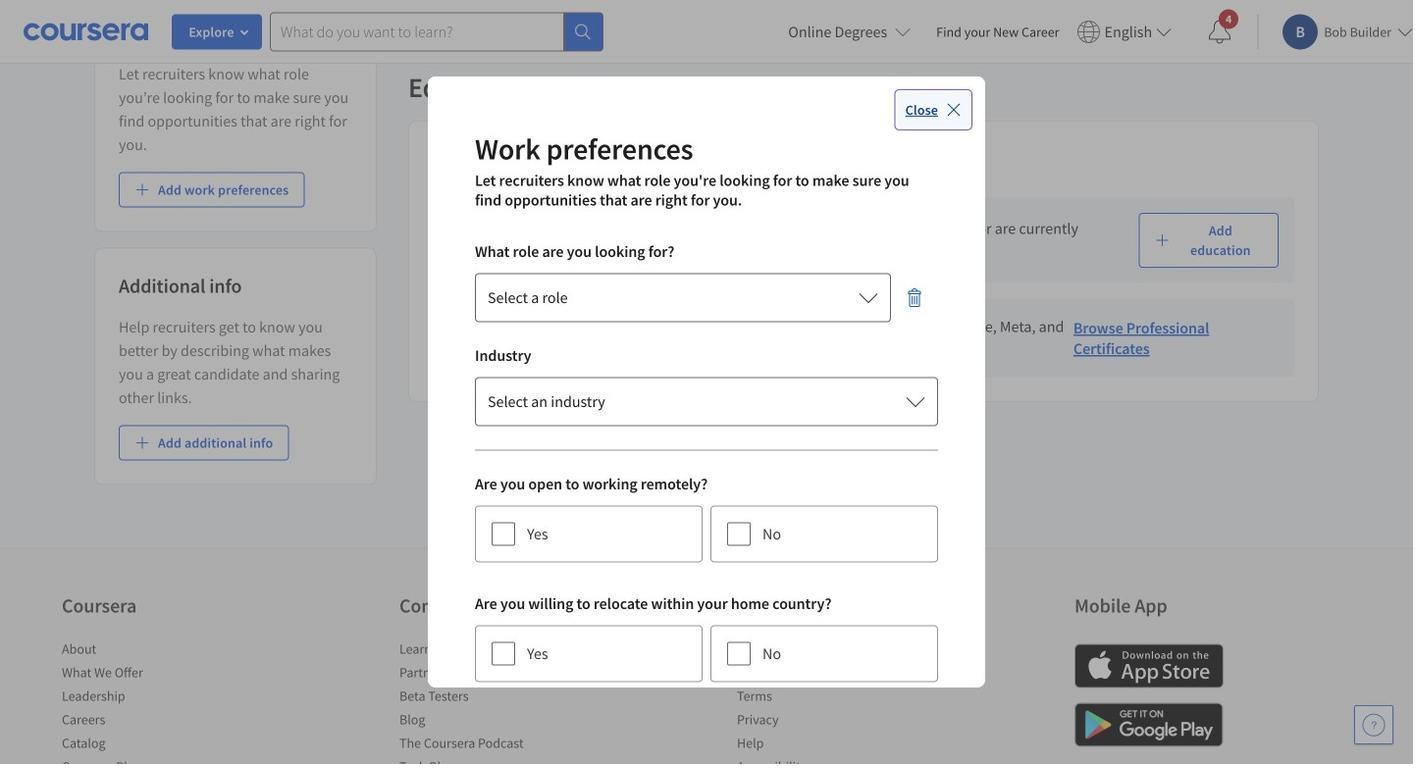 Task type: vqa. For each thing, say whether or not it's contained in the screenshot.
Information about credentials section icon
yes



Task type: describe. For each thing, give the bounding box(es) containing it.
help center image
[[1363, 714, 1386, 737]]

2 group from the top
[[475, 594, 938, 690]]



Task type: locate. For each thing, give the bounding box(es) containing it.
1 vertical spatial group
[[475, 594, 938, 690]]

2 list from the left
[[400, 640, 566, 765]]

0 horizontal spatial list
[[62, 640, 229, 765]]

None search field
[[270, 12, 604, 52]]

group
[[475, 475, 938, 571], [475, 594, 938, 690]]

list item
[[62, 640, 229, 663], [400, 640, 566, 663], [737, 640, 904, 663], [62, 663, 229, 687], [400, 663, 566, 687], [737, 663, 904, 687], [62, 687, 229, 710], [400, 687, 566, 710], [737, 687, 904, 710], [62, 710, 229, 734], [400, 710, 566, 734], [737, 710, 904, 734], [62, 734, 229, 757], [400, 734, 566, 757], [737, 734, 904, 757], [62, 757, 229, 765], [400, 757, 566, 765], [737, 757, 904, 765]]

None button
[[475, 273, 891, 322], [475, 377, 938, 426], [475, 273, 891, 322], [475, 377, 938, 426]]

0 vertical spatial group
[[475, 475, 938, 571]]

1 group from the top
[[475, 475, 938, 571]]

1 horizontal spatial list
[[400, 640, 566, 765]]

download on the app store image
[[1075, 644, 1224, 689]]

dialog
[[428, 76, 986, 690]]

information about credentials section image
[[536, 152, 552, 168]]

3 list from the left
[[737, 640, 904, 765]]

1 list from the left
[[62, 640, 229, 765]]

get it on google play image
[[1075, 703, 1224, 748]]

2 horizontal spatial list
[[737, 640, 904, 765]]

coursera image
[[24, 16, 148, 47]]

list
[[62, 640, 229, 765], [400, 640, 566, 765], [737, 640, 904, 765]]

delete image
[[905, 288, 925, 308]]



